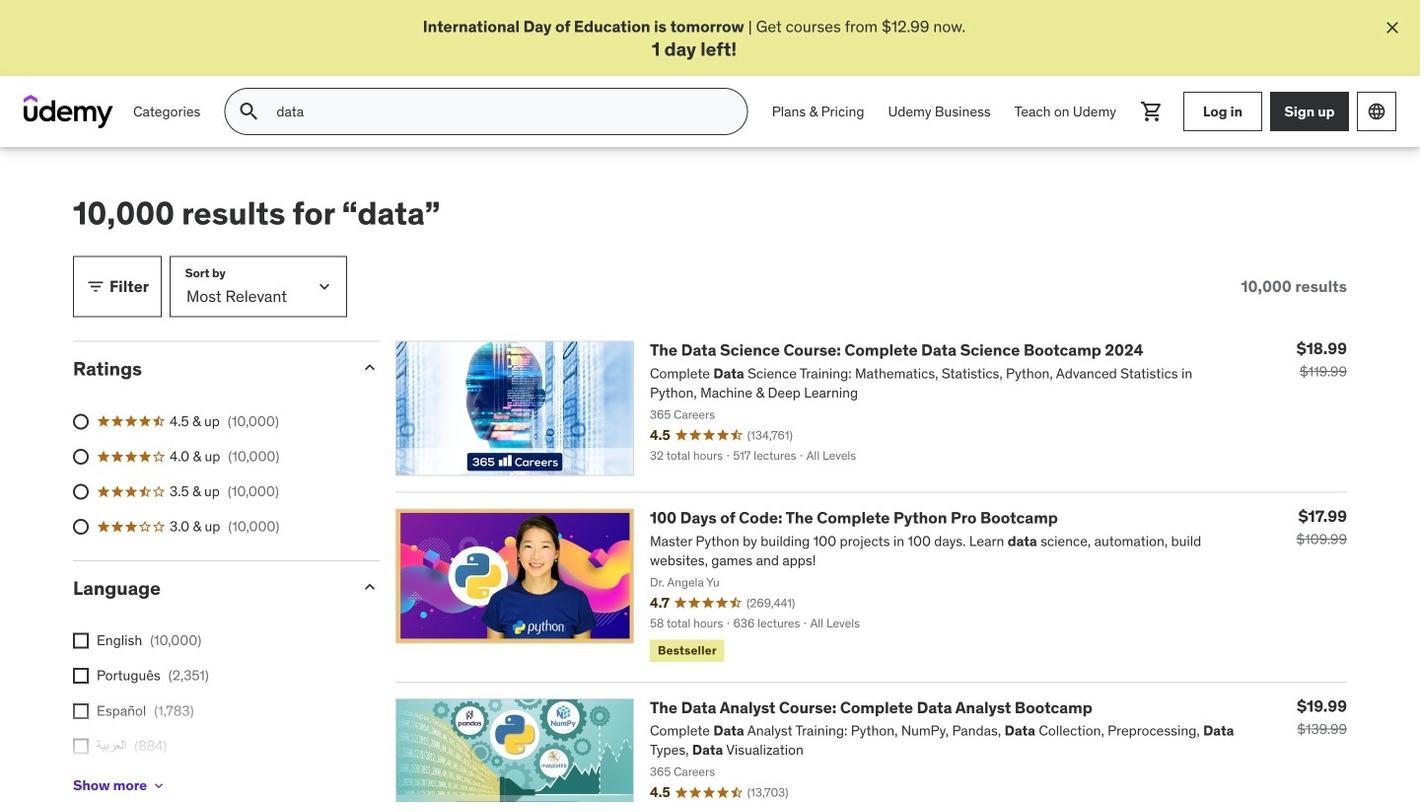 Task type: vqa. For each thing, say whether or not it's contained in the screenshot.
left the on
no



Task type: describe. For each thing, give the bounding box(es) containing it.
shopping cart with 0 items image
[[1140, 100, 1164, 124]]

1 vertical spatial xsmall image
[[73, 703, 89, 719]]

udemy image
[[24, 95, 113, 128]]

Search for anything text field
[[273, 95, 724, 128]]

0 horizontal spatial small image
[[86, 277, 106, 297]]

2 vertical spatial xsmall image
[[151, 778, 167, 794]]

1 xsmall image from the top
[[73, 633, 89, 649]]



Task type: locate. For each thing, give the bounding box(es) containing it.
1 vertical spatial xsmall image
[[73, 738, 89, 754]]

0 vertical spatial small image
[[86, 277, 106, 297]]

status
[[1241, 277, 1348, 296]]

0 vertical spatial xsmall image
[[73, 668, 89, 684]]

1 horizontal spatial small image
[[360, 358, 380, 377]]

1 vertical spatial small image
[[360, 358, 380, 377]]

close image
[[1383, 18, 1403, 37]]

0 vertical spatial xsmall image
[[73, 633, 89, 649]]

xsmall image
[[73, 668, 89, 684], [73, 703, 89, 719], [151, 778, 167, 794]]

small image
[[360, 577, 380, 597]]

small image
[[86, 277, 106, 297], [360, 358, 380, 377]]

xsmall image
[[73, 633, 89, 649], [73, 738, 89, 754]]

choose a language image
[[1367, 102, 1387, 122]]

2 xsmall image from the top
[[73, 738, 89, 754]]

submit search image
[[237, 100, 261, 124]]



